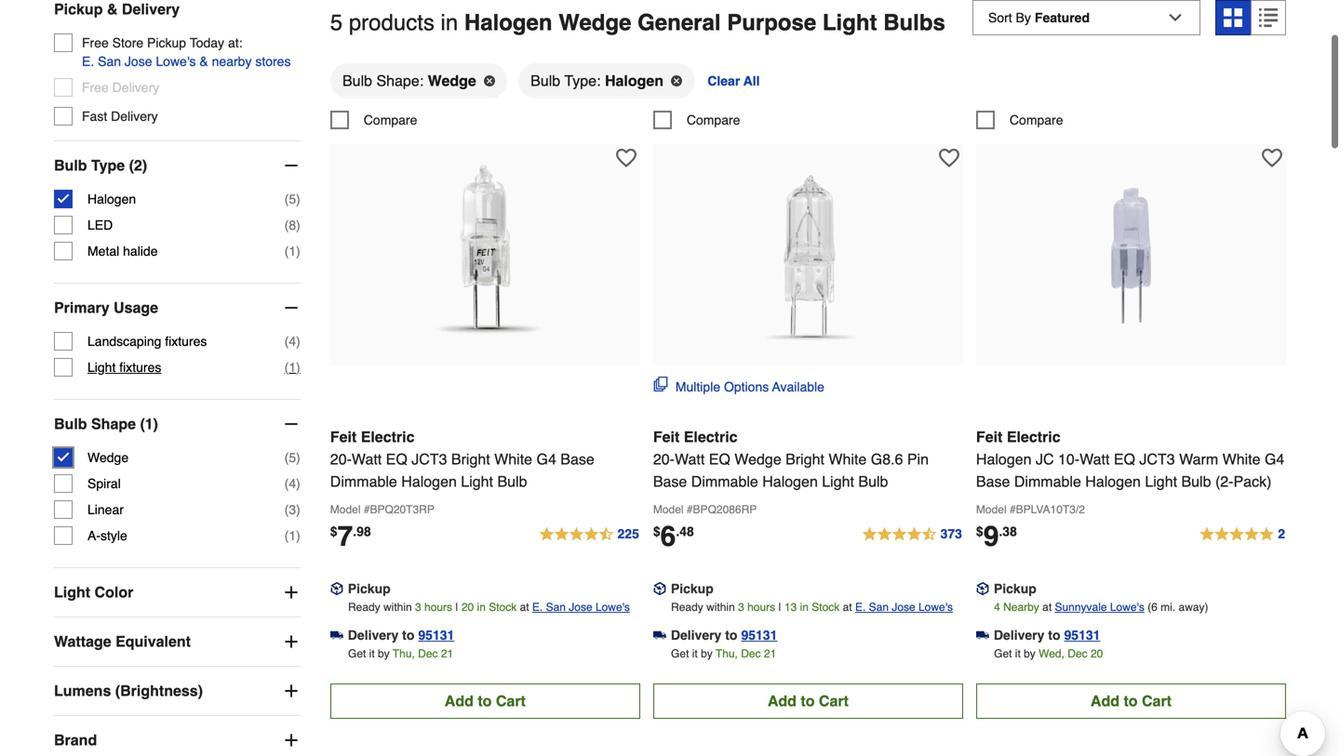 Task type: locate. For each thing, give the bounding box(es) containing it.
electric up jc
[[1007, 429, 1061, 446]]

21 down ready within 3 hours | 20 in stock at e. san jose lowe's
[[441, 648, 454, 661]]

white inside feit electric 20-watt eq wedge bright white g8.6 pin base dimmable halogen light bulb
[[829, 451, 867, 468]]

# up .98
[[364, 504, 370, 517]]

7
[[338, 521, 353, 553]]

minus image up ( 3 )
[[282, 415, 301, 434]]

add for 3rd the add to cart button from left
[[1091, 693, 1120, 710]]

2 get from the left
[[671, 648, 689, 661]]

0 horizontal spatial $
[[330, 525, 338, 539]]

3 ( 1 ) from the top
[[285, 529, 301, 544]]

2 horizontal spatial delivery to 95131
[[994, 628, 1101, 643]]

g4 up 225 button
[[537, 451, 557, 468]]

1 horizontal spatial |
[[779, 601, 782, 614]]

1 horizontal spatial in
[[477, 601, 486, 614]]

0 horizontal spatial 95131 button
[[418, 626, 455, 645]]

1 horizontal spatial 95131 button
[[741, 626, 778, 645]]

0 horizontal spatial 21
[[441, 648, 454, 661]]

2 horizontal spatial white
[[1223, 451, 1261, 468]]

( 1 ) for style
[[285, 529, 301, 544]]

san down store
[[98, 54, 121, 69]]

ready within 3 hours | 20 in stock at e. san jose lowe's
[[348, 601, 630, 614]]

# for dimmable
[[687, 504, 693, 517]]

5 up ( 3 )
[[289, 451, 296, 466]]

0 horizontal spatial compare
[[364, 113, 417, 127]]

.98
[[353, 525, 371, 539]]

wedge inside feit electric 20-watt eq wedge bright white g8.6 pin base dimmable halogen light bulb
[[735, 451, 782, 468]]

9
[[984, 521, 999, 553]]

electric inside feit electric halogen jc 10-watt eq jct3 warm white g4 base dimmable halogen light bulb (2-pack)
[[1007, 429, 1061, 446]]

dimmable down jc
[[1015, 473, 1082, 491]]

1 vertical spatial 4
[[289, 477, 296, 492]]

( for light fixtures
[[285, 360, 289, 375]]

2 ) from the top
[[296, 218, 301, 233]]

1 for a-style
[[289, 529, 296, 544]]

3 feit from the left
[[977, 429, 1003, 446]]

eq inside feit electric 20-watt eq jct3 bright white g4 base dimmable halogen light bulb
[[386, 451, 408, 468]]

20- inside feit electric 20-watt eq wedge bright white g8.6 pin base dimmable halogen light bulb
[[653, 451, 675, 468]]

&
[[107, 1, 118, 18], [200, 54, 208, 69]]

pickup image down the 9
[[977, 583, 990, 596]]

electric down multiple
[[684, 429, 738, 446]]

electric up model # bpq20t3rp
[[361, 429, 415, 446]]

watt inside feit electric 20-watt eq wedge bright white g8.6 pin base dimmable halogen light bulb
[[675, 451, 705, 468]]

eq for wedge
[[709, 451, 731, 468]]

bright inside feit electric 20-watt eq wedge bright white g8.6 pin base dimmable halogen light bulb
[[786, 451, 825, 468]]

13
[[785, 601, 797, 614]]

1 horizontal spatial add to cart button
[[653, 684, 963, 720]]

2 get it by thu, dec 21 from the left
[[671, 648, 777, 661]]

2 1 from the top
[[289, 360, 296, 375]]

95131 down the sunnyvale
[[1065, 628, 1101, 643]]

watt up model # bpq20t3rp
[[352, 451, 382, 468]]

0 vertical spatial 20
[[462, 601, 474, 614]]

watt inside feit electric 20-watt eq jct3 bright white g4 base dimmable halogen light bulb
[[352, 451, 382, 468]]

get
[[348, 648, 366, 661], [671, 648, 689, 661], [994, 648, 1012, 661]]

4 for spiral
[[289, 477, 296, 492]]

feit down multiple
[[653, 429, 680, 446]]

1 horizontal spatial compare
[[687, 113, 741, 127]]

compare inside 50109568 element
[[687, 113, 741, 127]]

ready down $ 6 .48
[[671, 601, 704, 614]]

4 down minus image
[[289, 334, 296, 349]]

0 horizontal spatial heart outline image
[[939, 148, 960, 168]]

fixtures down landscaping fixtures
[[119, 360, 161, 375]]

1 g4 from the left
[[537, 451, 557, 468]]

( 4 ) up ( 3 )
[[285, 477, 301, 492]]

( 1 ) down ( 8 )
[[285, 244, 301, 259]]

2 delivery to 95131 from the left
[[671, 628, 778, 643]]

4 left the nearby on the bottom
[[994, 601, 1001, 614]]

g4 up pack) at the right
[[1265, 451, 1285, 468]]

2 ( from the top
[[285, 218, 289, 233]]

0 horizontal spatial base
[[561, 451, 595, 468]]

3 plus image from the top
[[282, 682, 301, 701]]

2 horizontal spatial base
[[977, 473, 1010, 491]]

lowe's down free store pickup today at:
[[156, 54, 196, 69]]

( 1 )
[[285, 244, 301, 259], [285, 360, 301, 375], [285, 529, 301, 544]]

jct3 up bpq20t3rp
[[412, 451, 447, 468]]

1 horizontal spatial jct3
[[1140, 451, 1175, 468]]

g4 inside feit electric 20-watt eq jct3 bright white g4 base dimmable halogen light bulb
[[537, 451, 557, 468]]

base inside feit electric 20-watt eq jct3 bright white g4 base dimmable halogen light bulb
[[561, 451, 595, 468]]

1 horizontal spatial $
[[653, 525, 661, 539]]

.38
[[999, 525, 1017, 539]]

5 left the products
[[330, 10, 343, 35]]

1 21 from the left
[[441, 648, 454, 661]]

3 get from the left
[[994, 648, 1012, 661]]

free for free delivery
[[82, 80, 109, 95]]

ready down 'actual price $7.98' element
[[348, 601, 380, 614]]

1 horizontal spatial thu,
[[716, 648, 738, 661]]

$
[[330, 525, 338, 539], [653, 525, 661, 539], [977, 525, 984, 539]]

1 it from the left
[[369, 648, 375, 661]]

jct3 left warm
[[1140, 451, 1175, 468]]

3 eq from the left
[[1114, 451, 1136, 468]]

e. san jose lowe's button down 225 button
[[532, 599, 630, 617]]

general
[[638, 10, 721, 35]]

0 horizontal spatial dec
[[418, 648, 438, 661]]

0 horizontal spatial jose
[[125, 54, 152, 69]]

cart for 2nd the add to cart button from right
[[819, 693, 849, 710]]

20 for |
[[462, 601, 474, 614]]

( 5 )
[[285, 192, 301, 207], [285, 451, 301, 466]]

0 horizontal spatial e. san jose lowe's button
[[532, 599, 630, 617]]

2 horizontal spatial pickup image
[[977, 583, 990, 596]]

pickup down $ 7 .98
[[348, 582, 391, 597]]

watt right jc
[[1080, 451, 1110, 468]]

20- up model # bpq20t3rp
[[330, 451, 352, 468]]

1 electric from the left
[[361, 429, 415, 446]]

in for ready within 3 hours | 20 in stock at e. san jose lowe's
[[477, 601, 486, 614]]

1 get it by thu, dec 21 from the left
[[348, 648, 454, 661]]

3 pickup image from the left
[[977, 583, 990, 596]]

eq up bpq2086rp
[[709, 451, 731, 468]]

) for a-style
[[296, 529, 301, 544]]

95131 button down the sunnyvale
[[1065, 626, 1101, 645]]

2 pickup image from the left
[[653, 583, 666, 596]]

# up .38
[[1010, 504, 1016, 517]]

1 watt from the left
[[352, 451, 382, 468]]

wedge up bpq2086rp
[[735, 451, 782, 468]]

(
[[285, 192, 289, 207], [285, 218, 289, 233], [285, 244, 289, 259], [285, 334, 289, 349], [285, 360, 289, 375], [285, 451, 289, 466], [285, 477, 289, 492], [285, 503, 289, 518], [285, 529, 289, 544]]

3 95131 from the left
[[1065, 628, 1101, 643]]

( 4 ) down minus image
[[285, 334, 301, 349]]

20- for 20-watt eq wedge bright white g8.6 pin base dimmable halogen light bulb
[[653, 451, 675, 468]]

1 horizontal spatial dimmable
[[692, 473, 759, 491]]

g4
[[537, 451, 557, 468], [1265, 451, 1285, 468]]

2 by from the left
[[701, 648, 713, 661]]

feit for feit electric 20-watt eq jct3 bright white g4 base dimmable halogen light bulb
[[330, 429, 357, 446]]

feit inside feit electric halogen jc 10-watt eq jct3 warm white g4 base dimmable halogen light bulb (2-pack)
[[977, 429, 1003, 446]]

san down 373 button
[[869, 601, 889, 614]]

# for halogen
[[364, 504, 370, 517]]

(brightness)
[[115, 683, 203, 700]]

jc
[[1036, 451, 1054, 468]]

( for spiral
[[285, 477, 289, 492]]

2 ( 5 ) from the top
[[285, 451, 301, 466]]

1 horizontal spatial bright
[[786, 451, 825, 468]]

e. down 225 button
[[532, 601, 543, 614]]

free left store
[[82, 35, 109, 50]]

1 horizontal spatial get
[[671, 648, 689, 661]]

purpose
[[727, 10, 817, 35]]

free store pickup today at:
[[82, 35, 243, 50]]

2 horizontal spatial in
[[800, 601, 809, 614]]

2 horizontal spatial add to cart button
[[977, 684, 1287, 720]]

1 vertical spatial fixtures
[[119, 360, 161, 375]]

95131 down ready within 3 hours | 20 in stock at e. san jose lowe's
[[418, 628, 455, 643]]

jose for ready within 3 hours | 20 in stock at e. san jose lowe's
[[569, 601, 593, 614]]

1 hours from the left
[[425, 601, 453, 614]]

1 | from the left
[[456, 601, 459, 614]]

1 feit from the left
[[330, 429, 357, 446]]

pickup
[[54, 1, 103, 18], [147, 35, 186, 50], [348, 582, 391, 597], [671, 582, 714, 597], [994, 582, 1037, 597]]

2 white from the left
[[829, 451, 867, 468]]

e. san jose lowe's button
[[532, 599, 630, 617], [856, 599, 953, 617]]

it
[[369, 648, 375, 661], [692, 648, 698, 661], [1016, 648, 1021, 661]]

3 1 from the top
[[289, 529, 296, 544]]

dimmable up model # bpq20t3rp
[[330, 473, 397, 491]]

bulb inside feit electric 20-watt eq wedge bright white g8.6 pin base dimmable halogen light bulb
[[859, 473, 889, 491]]

model
[[330, 504, 361, 517], [653, 504, 684, 517], [977, 504, 1007, 517]]

1 horizontal spatial fixtures
[[165, 334, 207, 349]]

get it by thu, dec 21
[[348, 648, 454, 661], [671, 648, 777, 661]]

1 vertical spatial 5
[[289, 192, 296, 207]]

1 white from the left
[[494, 451, 533, 468]]

1 horizontal spatial 3
[[415, 601, 421, 614]]

0 horizontal spatial add to cart
[[445, 693, 526, 710]]

4
[[289, 334, 296, 349], [289, 477, 296, 492], [994, 601, 1001, 614]]

0 vertical spatial 4
[[289, 334, 296, 349]]

( 5 ) for (2)
[[285, 192, 301, 207]]

2 horizontal spatial watt
[[1080, 451, 1110, 468]]

$ inside $ 9 .38
[[977, 525, 984, 539]]

to
[[402, 628, 415, 643], [725, 628, 738, 643], [1049, 628, 1061, 643], [478, 693, 492, 710], [801, 693, 815, 710], [1124, 693, 1138, 710]]

0 vertical spatial ( 4 )
[[285, 334, 301, 349]]

white inside feit electric 20-watt eq jct3 bright white g4 base dimmable halogen light bulb
[[494, 451, 533, 468]]

1 horizontal spatial 20
[[1091, 648, 1103, 661]]

95131 button
[[418, 626, 455, 645], [741, 626, 778, 645], [1065, 626, 1101, 645]]

feit inside feit electric 20-watt eq wedge bright white g8.6 pin base dimmable halogen light bulb
[[653, 429, 680, 446]]

) for light fixtures
[[296, 360, 301, 375]]

2 4.5 stars image from the left
[[862, 524, 963, 546]]

1 pickup image from the left
[[330, 583, 343, 596]]

actual price $9.38 element
[[977, 521, 1017, 553]]

1 horizontal spatial watt
[[675, 451, 705, 468]]

2 model from the left
[[653, 504, 684, 517]]

2 stock from the left
[[812, 601, 840, 614]]

0 vertical spatial plus image
[[282, 584, 301, 602]]

2 horizontal spatial 3
[[738, 601, 745, 614]]

dec down ready within 3 hours | 20 in stock at e. san jose lowe's
[[418, 648, 438, 661]]

2 g4 from the left
[[1265, 451, 1285, 468]]

4.5 stars image
[[539, 524, 640, 546], [862, 524, 963, 546]]

watt up model # bpq2086rp
[[675, 451, 705, 468]]

1 horizontal spatial white
[[829, 451, 867, 468]]

|
[[456, 601, 459, 614], [779, 601, 782, 614]]

2 plus image from the top
[[282, 633, 301, 652]]

2 dec from the left
[[741, 648, 761, 661]]

2 horizontal spatial eq
[[1114, 451, 1136, 468]]

1 ready from the left
[[348, 601, 380, 614]]

0 horizontal spatial san
[[98, 54, 121, 69]]

4.5 stars image containing 225
[[539, 524, 640, 546]]

0 horizontal spatial add
[[445, 693, 474, 710]]

free delivery
[[82, 80, 159, 95]]

$ for 7
[[330, 525, 338, 539]]

1 eq from the left
[[386, 451, 408, 468]]

1 stock from the left
[[489, 601, 517, 614]]

wedge up bulb type: halogen
[[559, 10, 632, 35]]

3 dec from the left
[[1068, 648, 1088, 661]]

fixtures down primary usage button
[[165, 334, 207, 349]]

1 horizontal spatial at
[[843, 601, 852, 614]]

2 truck filled image from the left
[[653, 629, 666, 642]]

in
[[441, 10, 458, 35], [477, 601, 486, 614], [800, 601, 809, 614]]

lowe's down 225
[[596, 601, 630, 614]]

1 horizontal spatial within
[[707, 601, 735, 614]]

0 horizontal spatial #
[[364, 504, 370, 517]]

1 horizontal spatial model
[[653, 504, 684, 517]]

equivalent
[[116, 634, 191, 651]]

3 watt from the left
[[1080, 451, 1110, 468]]

1 free from the top
[[82, 35, 109, 50]]

1 compare from the left
[[364, 113, 417, 127]]

1 by from the left
[[378, 648, 390, 661]]

1 4.5 stars image from the left
[[539, 524, 640, 546]]

2 horizontal spatial #
[[1010, 504, 1016, 517]]

white for light
[[829, 451, 867, 468]]

pickup & delivery
[[54, 1, 180, 18]]

clear
[[708, 73, 740, 88]]

8 ( from the top
[[285, 503, 289, 518]]

1 horizontal spatial san
[[546, 601, 566, 614]]

jct3
[[412, 451, 447, 468], [1140, 451, 1175, 468]]

2 horizontal spatial add to cart
[[1091, 693, 1172, 710]]

2 add from the left
[[768, 693, 797, 710]]

2 vertical spatial 1
[[289, 529, 296, 544]]

# for base
[[1010, 504, 1016, 517]]

dec for 13
[[741, 648, 761, 661]]

$ left .38
[[977, 525, 984, 539]]

minus image
[[282, 156, 301, 175], [282, 415, 301, 434]]

0 horizontal spatial 4.5 stars image
[[539, 524, 640, 546]]

free
[[82, 35, 109, 50], [82, 80, 109, 95]]

minus image for bulb shape (1)
[[282, 415, 301, 434]]

2 eq from the left
[[709, 451, 731, 468]]

bulb type (2)
[[54, 157, 147, 174]]

1 horizontal spatial g4
[[1265, 451, 1285, 468]]

1 down ( 3 )
[[289, 529, 296, 544]]

( for wedge
[[285, 451, 289, 466]]

50109568 element
[[653, 111, 741, 129]]

3 cart from the left
[[1142, 693, 1172, 710]]

1 down minus image
[[289, 360, 296, 375]]

) for spiral
[[296, 477, 301, 492]]

2 20- from the left
[[653, 451, 675, 468]]

4 up ( 3 )
[[289, 477, 296, 492]]

0 horizontal spatial 20
[[462, 601, 474, 614]]

1 horizontal spatial jose
[[569, 601, 593, 614]]

1 thu, from the left
[[393, 648, 415, 661]]

2 thu, from the left
[[716, 648, 738, 661]]

1 bright from the left
[[451, 451, 490, 468]]

& inside button
[[200, 54, 208, 69]]

g4 inside feit electric halogen jc 10-watt eq jct3 warm white g4 base dimmable halogen light bulb (2-pack)
[[1265, 451, 1285, 468]]

1 down ( 8 )
[[289, 244, 296, 259]]

watt for base
[[675, 451, 705, 468]]

2 compare from the left
[[687, 113, 741, 127]]

2 add to cart from the left
[[768, 693, 849, 710]]

20- up model # bpq2086rp
[[653, 451, 675, 468]]

2 horizontal spatial compare
[[1010, 113, 1064, 127]]

2 horizontal spatial $
[[977, 525, 984, 539]]

2 horizontal spatial by
[[1024, 648, 1036, 661]]

ready for ready within 3 hours | 20 in stock at e. san jose lowe's
[[348, 601, 380, 614]]

eq for jct3
[[386, 451, 408, 468]]

bright
[[451, 451, 490, 468], [786, 451, 825, 468]]

base up model # bpq2086rp
[[653, 473, 687, 491]]

1 horizontal spatial hours
[[748, 601, 776, 614]]

( 1 ) for fixtures
[[285, 360, 301, 375]]

compare inside 50109586 element
[[364, 113, 417, 127]]

& down today on the top of the page
[[200, 54, 208, 69]]

landscaping fixtures
[[88, 334, 207, 349]]

$ left .98
[[330, 525, 338, 539]]

multiple options available link
[[653, 377, 825, 396]]

( 1 ) down minus image
[[285, 360, 301, 375]]

white
[[494, 451, 533, 468], [829, 451, 867, 468], [1223, 451, 1261, 468]]

heart outline image
[[939, 148, 960, 168], [1262, 148, 1283, 168]]

feit electric halogen jc 10-watt eq jct3 warm white g4 base dimmable halogen light bulb (2-pack) image
[[1029, 154, 1234, 358]]

bulb inside feit electric 20-watt eq jct3 bright white g4 base dimmable halogen light bulb
[[498, 473, 527, 491]]

e. up free delivery
[[82, 54, 94, 69]]

4.5 stars image containing 373
[[862, 524, 963, 546]]

1 ( 4 ) from the top
[[285, 334, 301, 349]]

0 horizontal spatial |
[[456, 601, 459, 614]]

bulb type: halogen
[[531, 72, 664, 89]]

by
[[378, 648, 390, 661], [701, 648, 713, 661], [1024, 648, 1036, 661]]

base up "model # bplva10t3/2" on the bottom
[[977, 473, 1010, 491]]

delivery to 95131 down ready within 3 hours | 20 in stock at e. san jose lowe's
[[348, 628, 455, 643]]

free up fast
[[82, 80, 109, 95]]

| for 20
[[456, 601, 459, 614]]

0 vertical spatial fixtures
[[165, 334, 207, 349]]

1 $ from the left
[[330, 525, 338, 539]]

0 vertical spatial ( 1 )
[[285, 244, 301, 259]]

95131 button down ready within 3 hours | 20 in stock at e. san jose lowe's
[[418, 626, 455, 645]]

jct3 inside feit electric 20-watt eq jct3 bright white g4 base dimmable halogen light bulb
[[412, 451, 447, 468]]

feit electric 20-watt eq wedge bright white g8.6 pin base dimmable halogen light bulb image
[[706, 154, 911, 358]]

0 vertical spatial free
[[82, 35, 109, 50]]

base up 225 button
[[561, 451, 595, 468]]

1 for metal halide
[[289, 244, 296, 259]]

minus image up ( 8 )
[[282, 156, 301, 175]]

6 ( from the top
[[285, 451, 289, 466]]

1 delivery to 95131 from the left
[[348, 628, 455, 643]]

3 $ from the left
[[977, 525, 984, 539]]

jose down 225 button
[[569, 601, 593, 614]]

0 horizontal spatial electric
[[361, 429, 415, 446]]

1 dimmable from the left
[[330, 473, 397, 491]]

2 | from the left
[[779, 601, 782, 614]]

get it by thu, dec 21 for ready within 3 hours | 20 in stock at e. san jose lowe's
[[348, 648, 454, 661]]

delivery to 95131 up get it by wed, dec 20
[[994, 628, 1101, 643]]

delivery to 95131 down ready within 3 hours | 13 in stock at e. san jose lowe's
[[671, 628, 778, 643]]

plus image inside light color button
[[282, 584, 301, 602]]

4 ) from the top
[[296, 334, 301, 349]]

1 horizontal spatial truck filled image
[[653, 629, 666, 642]]

1 vertical spatial 1
[[289, 360, 296, 375]]

2 feit from the left
[[653, 429, 680, 446]]

20- inside feit electric 20-watt eq jct3 bright white g4 base dimmable halogen light bulb
[[330, 451, 352, 468]]

white for bulb
[[494, 451, 533, 468]]

dec down ready within 3 hours | 13 in stock at e. san jose lowe's
[[741, 648, 761, 661]]

1 horizontal spatial #
[[687, 504, 693, 517]]

1 ( 5 ) from the top
[[285, 192, 301, 207]]

$ left .48 on the bottom right of page
[[653, 525, 661, 539]]

bright inside feit electric 20-watt eq jct3 bright white g4 base dimmable halogen light bulb
[[451, 451, 490, 468]]

dec right wed,
[[1068, 648, 1088, 661]]

3 compare from the left
[[1010, 113, 1064, 127]]

1 horizontal spatial add
[[768, 693, 797, 710]]

21 down ready within 3 hours | 13 in stock at e. san jose lowe's
[[764, 648, 777, 661]]

2 95131 from the left
[[741, 628, 778, 643]]

1 # from the left
[[364, 504, 370, 517]]

1 vertical spatial 20
[[1091, 648, 1103, 661]]

feit up "model # bplva10t3/2" on the bottom
[[977, 429, 1003, 446]]

4 ( from the top
[[285, 334, 289, 349]]

2 ( 1 ) from the top
[[285, 360, 301, 375]]

( for metal halide
[[285, 244, 289, 259]]

feit inside feit electric 20-watt eq jct3 bright white g4 base dimmable halogen light bulb
[[330, 429, 357, 446]]

e. right 13
[[856, 601, 866, 614]]

eq right 10-
[[1114, 451, 1136, 468]]

2 e. san jose lowe's button from the left
[[856, 599, 953, 617]]

( 5 ) for (1)
[[285, 451, 301, 466]]

watt for dimmable
[[352, 451, 382, 468]]

light inside feit electric halogen jc 10-watt eq jct3 warm white g4 base dimmable halogen light bulb (2-pack)
[[1145, 473, 1178, 491]]

jose down 373 button
[[892, 601, 916, 614]]

feit up model # bpq20t3rp
[[330, 429, 357, 446]]

1 95131 button from the left
[[418, 626, 455, 645]]

dimmable
[[330, 473, 397, 491], [692, 473, 759, 491], [1015, 473, 1082, 491]]

base inside feit electric 20-watt eq wedge bright white g8.6 pin base dimmable halogen light bulb
[[653, 473, 687, 491]]

( 4 ) for landscaping fixtures
[[285, 334, 301, 349]]

lowe's inside e. san jose lowe's & nearby stores button
[[156, 54, 196, 69]]

0 horizontal spatial thu,
[[393, 648, 415, 661]]

2
[[1278, 527, 1286, 542]]

dimmable inside feit electric 20-watt eq jct3 bright white g4 base dimmable halogen light bulb
[[330, 473, 397, 491]]

eq inside feit electric halogen jc 10-watt eq jct3 warm white g4 base dimmable halogen light bulb (2-pack)
[[1114, 451, 1136, 468]]

95131 button down ready within 3 hours | 13 in stock at e. san jose lowe's
[[741, 626, 778, 645]]

2 horizontal spatial get
[[994, 648, 1012, 661]]

3 add from the left
[[1091, 693, 1120, 710]]

0 horizontal spatial pickup image
[[330, 583, 343, 596]]

( 5 ) up ( 8 )
[[285, 192, 301, 207]]

2 horizontal spatial at
[[1043, 601, 1052, 614]]

( for linear
[[285, 503, 289, 518]]

0 horizontal spatial hours
[[425, 601, 453, 614]]

1 horizontal spatial heart outline image
[[1262, 148, 1283, 168]]

lowe's
[[156, 54, 196, 69], [596, 601, 630, 614], [919, 601, 953, 614], [1111, 601, 1145, 614]]

bulb shape: wedge
[[343, 72, 476, 89]]

list box
[[330, 62, 1287, 111]]

8 ) from the top
[[296, 503, 301, 518]]

1 horizontal spatial &
[[200, 54, 208, 69]]

e. san jose lowe's button down 373 button
[[856, 599, 953, 617]]

model up the 9
[[977, 504, 1007, 517]]

2 horizontal spatial 95131
[[1065, 628, 1101, 643]]

& up store
[[107, 1, 118, 18]]

0 horizontal spatial stock
[[489, 601, 517, 614]]

compare inside 5005477785 "element"
[[1010, 113, 1064, 127]]

20
[[462, 601, 474, 614], [1091, 648, 1103, 661]]

truck filled image
[[330, 629, 343, 642], [653, 629, 666, 642], [977, 629, 990, 642]]

hours
[[425, 601, 453, 614], [748, 601, 776, 614]]

2 vertical spatial plus image
[[282, 682, 301, 701]]

1 horizontal spatial feit
[[653, 429, 680, 446]]

spiral
[[88, 477, 121, 492]]

# up .48 on the bottom right of page
[[687, 504, 693, 517]]

plus image
[[282, 584, 301, 602], [282, 633, 301, 652], [282, 682, 301, 701]]

1 horizontal spatial 4.5 stars image
[[862, 524, 963, 546]]

2 95131 button from the left
[[741, 626, 778, 645]]

1 ) from the top
[[296, 192, 301, 207]]

( 5 ) up ( 3 )
[[285, 451, 301, 466]]

20- for 20-watt eq jct3 bright white g4 base dimmable halogen light bulb
[[330, 451, 352, 468]]

2 hours from the left
[[748, 601, 776, 614]]

20-
[[330, 451, 352, 468], [653, 451, 675, 468]]

1 model from the left
[[330, 504, 361, 517]]

model up 6
[[653, 504, 684, 517]]

halogen inside feit electric 20-watt eq wedge bright white g8.6 pin base dimmable halogen light bulb
[[763, 473, 818, 491]]

2 # from the left
[[687, 504, 693, 517]]

2 horizontal spatial truck filled image
[[977, 629, 990, 642]]

eq up bpq20t3rp
[[386, 451, 408, 468]]

electric for wedge
[[684, 429, 738, 446]]

1 e. san jose lowe's button from the left
[[532, 599, 630, 617]]

truck filled image for ready within 3 hours | 13 in stock at e. san jose lowe's
[[653, 629, 666, 642]]

( 1 ) for halide
[[285, 244, 301, 259]]

cart
[[496, 693, 526, 710], [819, 693, 849, 710], [1142, 693, 1172, 710]]

plus image for lumens (brightness)
[[282, 682, 301, 701]]

san inside button
[[98, 54, 121, 69]]

color
[[95, 584, 133, 601]]

4.5 stars image down pin
[[862, 524, 963, 546]]

3 delivery to 95131 from the left
[[994, 628, 1101, 643]]

bulb
[[343, 72, 372, 89], [531, 72, 561, 89], [54, 157, 87, 174], [54, 416, 87, 433], [498, 473, 527, 491], [859, 473, 889, 491], [1182, 473, 1212, 491]]

bright for halogen
[[786, 451, 825, 468]]

2 minus image from the top
[[282, 415, 301, 434]]

0 vertical spatial minus image
[[282, 156, 301, 175]]

2 it from the left
[[692, 648, 698, 661]]

model up 7
[[330, 504, 361, 517]]

jose down store
[[125, 54, 152, 69]]

4.5 stars image for 7
[[539, 524, 640, 546]]

lumens (brightness) button
[[54, 668, 301, 716]]

model for 20-watt eq jct3 bright white g4 base dimmable halogen light bulb
[[330, 504, 361, 517]]

$ inside $ 7 .98
[[330, 525, 338, 539]]

5 ) from the top
[[296, 360, 301, 375]]

bulbs
[[884, 10, 946, 35]]

eq inside feit electric 20-watt eq wedge bright white g8.6 pin base dimmable halogen light bulb
[[709, 451, 731, 468]]

products
[[349, 10, 435, 35]]

electric
[[361, 429, 415, 446], [684, 429, 738, 446], [1007, 429, 1061, 446]]

0 horizontal spatial bright
[[451, 451, 490, 468]]

3 ) from the top
[[296, 244, 301, 259]]

plus image inside wattage equivalent button
[[282, 633, 301, 652]]

0 horizontal spatial feit
[[330, 429, 357, 446]]

10-
[[1058, 451, 1080, 468]]

$ inside $ 6 .48
[[653, 525, 661, 539]]

sunnyvale
[[1055, 601, 1107, 614]]

pickup up the nearby on the bottom
[[994, 582, 1037, 597]]

2 21 from the left
[[764, 648, 777, 661]]

model # bpq2086rp
[[653, 504, 757, 517]]

jose inside button
[[125, 54, 152, 69]]

1 vertical spatial ( 4 )
[[285, 477, 301, 492]]

1 horizontal spatial stock
[[812, 601, 840, 614]]

heart outline image
[[616, 148, 637, 168]]

warm
[[1180, 451, 1219, 468]]

1 horizontal spatial 95131
[[741, 628, 778, 643]]

3 dimmable from the left
[[1015, 473, 1082, 491]]

0 horizontal spatial by
[[378, 648, 390, 661]]

pickup up e. san jose lowe's & nearby stores
[[147, 35, 186, 50]]

5 up ( 8 )
[[289, 192, 296, 207]]

1 dec from the left
[[418, 648, 438, 661]]

plus image inside lumens (brightness) button
[[282, 682, 301, 701]]

21
[[441, 648, 454, 661], [764, 648, 777, 661]]

pickup down $ 6 .48
[[671, 582, 714, 597]]

electric inside feit electric 20-watt eq wedge bright white g8.6 pin base dimmable halogen light bulb
[[684, 429, 738, 446]]

pickup image
[[330, 583, 343, 596], [653, 583, 666, 596], [977, 583, 990, 596]]

1 within from the left
[[384, 601, 412, 614]]

1 20- from the left
[[330, 451, 352, 468]]

add to cart button
[[330, 684, 640, 720], [653, 684, 963, 720], [977, 684, 1287, 720]]

1 95131 from the left
[[418, 628, 455, 643]]

light inside feit electric 20-watt eq jct3 bright white g4 base dimmable halogen light bulb
[[461, 473, 493, 491]]

thu,
[[393, 648, 415, 661], [716, 648, 738, 661]]

1 horizontal spatial eq
[[709, 451, 731, 468]]

)
[[296, 192, 301, 207], [296, 218, 301, 233], [296, 244, 301, 259], [296, 334, 301, 349], [296, 360, 301, 375], [296, 451, 301, 466], [296, 477, 301, 492], [296, 503, 301, 518], [296, 529, 301, 544]]

(6
[[1148, 601, 1158, 614]]

stores
[[255, 54, 291, 69]]

( 1 ) down ( 3 )
[[285, 529, 301, 544]]

2 jct3 from the left
[[1140, 451, 1175, 468]]

1 horizontal spatial get it by thu, dec 21
[[671, 648, 777, 661]]

3 ( from the top
[[285, 244, 289, 259]]

9 ) from the top
[[296, 529, 301, 544]]

1 horizontal spatial dec
[[741, 648, 761, 661]]

) for metal halide
[[296, 244, 301, 259]]

electric inside feit electric 20-watt eq jct3 bright white g4 base dimmable halogen light bulb
[[361, 429, 415, 446]]

get it by thu, dec 21 for ready within 3 hours | 13 in stock at e. san jose lowe's
[[671, 648, 777, 661]]

1 horizontal spatial electric
[[684, 429, 738, 446]]

2 vertical spatial ( 1 )
[[285, 529, 301, 544]]

6 ) from the top
[[296, 451, 301, 466]]

light inside light color button
[[54, 584, 90, 601]]

5 for (1)
[[289, 451, 296, 466]]

feit electric 20-watt eq wedge bright white g8.6 pin base dimmable halogen light bulb
[[653, 429, 929, 491]]

pickup image down 6
[[653, 583, 666, 596]]

0 horizontal spatial it
[[369, 648, 375, 661]]

2 horizontal spatial e.
[[856, 601, 866, 614]]

0 horizontal spatial 20-
[[330, 451, 352, 468]]

dimmable up bpq2086rp
[[692, 473, 759, 491]]

san down 225 button
[[546, 601, 566, 614]]

add for 2nd the add to cart button from right
[[768, 693, 797, 710]]

5 for (2)
[[289, 192, 296, 207]]

$ for 9
[[977, 525, 984, 539]]

lowe's left (6
[[1111, 601, 1145, 614]]

4.5 stars image left 6
[[539, 524, 640, 546]]

( 3 )
[[285, 503, 301, 518]]



Task type: vqa. For each thing, say whether or not it's contained in the screenshot.


Task type: describe. For each thing, give the bounding box(es) containing it.
6
[[661, 521, 676, 553]]

brand button
[[54, 717, 301, 757]]

shape
[[91, 416, 136, 433]]

pickup image for ready within 3 hours | 13 in stock at e. san jose lowe's
[[653, 583, 666, 596]]

bulb shape (1)
[[54, 416, 158, 433]]

wedge left close circle filled image
[[428, 72, 476, 89]]

today
[[190, 35, 224, 50]]

close circle filled image
[[484, 75, 495, 86]]

halogen inside feit electric 20-watt eq jct3 bright white g4 base dimmable halogen light bulb
[[401, 473, 457, 491]]

available
[[772, 380, 825, 395]]

model for halogen jc 10-watt eq jct3 warm white g4 base dimmable halogen light bulb (2-pack)
[[977, 504, 1007, 517]]

model for 20-watt eq wedge bright white g8.6 pin base dimmable halogen light bulb
[[653, 504, 684, 517]]

e. san jose lowe's button for ready within 3 hours | 13 in stock at e. san jose lowe's
[[856, 599, 953, 617]]

3 add to cart button from the left
[[977, 684, 1287, 720]]

lumens (brightness)
[[54, 683, 203, 700]]

( for a-style
[[285, 529, 289, 544]]

brand
[[54, 732, 97, 750]]

away)
[[1179, 601, 1209, 614]]

clear all button
[[706, 62, 762, 100]]

grid view image
[[1224, 8, 1243, 27]]

e. san jose lowe's & nearby stores
[[82, 54, 291, 69]]

linear
[[88, 503, 124, 518]]

light inside feit electric 20-watt eq wedge bright white g8.6 pin base dimmable halogen light bulb
[[822, 473, 855, 491]]

plus image for wattage equivalent
[[282, 633, 301, 652]]

led
[[88, 218, 113, 233]]

373
[[941, 527, 963, 542]]

list box containing bulb shape:
[[330, 62, 1287, 111]]

dec for 20
[[418, 648, 438, 661]]

pin
[[908, 451, 929, 468]]

get it by wed, dec 20
[[994, 648, 1103, 661]]

.48
[[676, 525, 694, 539]]

21 for 20
[[441, 648, 454, 661]]

at:
[[228, 35, 243, 50]]

( for landscaping fixtures
[[285, 334, 289, 349]]

type:
[[565, 72, 601, 89]]

primary usage button
[[54, 284, 301, 332]]

4.5 stars image for 6
[[862, 524, 963, 546]]

20 for dec
[[1091, 648, 1103, 661]]

jose for ready within 3 hours | 13 in stock at e. san jose lowe's
[[892, 601, 916, 614]]

pickup for 1st pickup icon from the right
[[994, 582, 1037, 597]]

thu, for ready within 3 hours | 20 in stock at e. san jose lowe's
[[393, 648, 415, 661]]

san for ready within 3 hours | 20 in stock at e. san jose lowe's
[[546, 601, 566, 614]]

(2-
[[1216, 473, 1234, 491]]

by for ready within 3 hours | 20 in stock at e. san jose lowe's
[[378, 648, 390, 661]]

type
[[91, 157, 125, 174]]

2 button
[[1199, 524, 1287, 546]]

list view image
[[1260, 8, 1278, 27]]

delivery to 95131 for ready within 3 hours | 20 in stock at e. san jose lowe's
[[348, 628, 455, 643]]

e. san jose lowe's & nearby stores button
[[82, 52, 291, 71]]

primary
[[54, 299, 109, 317]]

3 at from the left
[[1043, 601, 1052, 614]]

pickup image for ready within 3 hours | 20 in stock at e. san jose lowe's
[[330, 583, 343, 596]]

by for ready within 3 hours | 13 in stock at e. san jose lowe's
[[701, 648, 713, 661]]

ready within 3 hours | 13 in stock at e. san jose lowe's
[[671, 601, 953, 614]]

1 add to cart from the left
[[445, 693, 526, 710]]

jct3 inside feit electric halogen jc 10-watt eq jct3 warm white g4 base dimmable halogen light bulb (2-pack)
[[1140, 451, 1175, 468]]

electric for jct3
[[361, 429, 415, 446]]

$ 9 .38
[[977, 521, 1017, 553]]

base inside feit electric halogen jc 10-watt eq jct3 warm white g4 base dimmable halogen light bulb (2-pack)
[[977, 473, 1010, 491]]

bplva10t3/2
[[1016, 504, 1085, 517]]

225
[[618, 527, 639, 542]]

truck filled image for ready within 3 hours | 20 in stock at e. san jose lowe's
[[330, 629, 343, 642]]

95131 button for 20
[[418, 626, 455, 645]]

feit for feit electric 20-watt eq wedge bright white g8.6 pin base dimmable halogen light bulb
[[653, 429, 680, 446]]

model # bplva10t3/2
[[977, 504, 1085, 517]]

4 for landscaping fixtures
[[289, 334, 296, 349]]

at for 20
[[520, 601, 529, 614]]

0 vertical spatial &
[[107, 1, 118, 18]]

2 heart outline image from the left
[[1262, 148, 1283, 168]]

lumens
[[54, 683, 111, 700]]

pickup up free delivery
[[54, 1, 103, 18]]

g8.6
[[871, 451, 903, 468]]

e. inside button
[[82, 54, 94, 69]]

4 nearby at sunnyvale lowe's (6 mi. away)
[[994, 601, 1209, 614]]

shape:
[[377, 72, 424, 89]]

light fixtures
[[88, 360, 161, 375]]

ready for ready within 3 hours | 13 in stock at e. san jose lowe's
[[671, 601, 704, 614]]

thu, for ready within 3 hours | 13 in stock at e. san jose lowe's
[[716, 648, 738, 661]]

bright for light
[[451, 451, 490, 468]]

( for halogen
[[285, 192, 289, 207]]

feit electric 20-watt eq jct3 bright white g4 base dimmable halogen light bulb
[[330, 429, 595, 491]]

3 it from the left
[[1016, 648, 1021, 661]]

8
[[289, 218, 296, 233]]

e. san jose lowe's button for ready within 3 hours | 20 in stock at e. san jose lowe's
[[532, 599, 630, 617]]

( for led
[[285, 218, 289, 233]]

95131 button for 13
[[741, 626, 778, 645]]

hours for 13
[[748, 601, 776, 614]]

electric for watt
[[1007, 429, 1061, 446]]

within for ready within 3 hours | 13 in stock at e. san jose lowe's
[[707, 601, 735, 614]]

all
[[744, 73, 760, 88]]

) for led
[[296, 218, 301, 233]]

cart for 1st the add to cart button
[[496, 693, 526, 710]]

bpq20t3rp
[[370, 504, 435, 517]]

landscaping
[[88, 334, 161, 349]]

style
[[101, 529, 127, 544]]

actual price $6.48 element
[[653, 521, 694, 553]]

1 heart outline image from the left
[[939, 148, 960, 168]]

white inside feit electric halogen jc 10-watt eq jct3 warm white g4 base dimmable halogen light bulb (2-pack)
[[1223, 451, 1261, 468]]

( 8 )
[[285, 218, 301, 233]]

clear all
[[708, 73, 760, 88]]

e. for ready within 3 hours | 13 in stock at e. san jose lowe's
[[856, 601, 866, 614]]

delivery to 95131 for ready within 3 hours | 13 in stock at e. san jose lowe's
[[671, 628, 778, 643]]

wed,
[[1039, 648, 1065, 661]]

0 horizontal spatial 3
[[289, 503, 296, 518]]

5 products in halogen wedge general purpose light bulbs
[[330, 10, 946, 35]]

( 4 ) for spiral
[[285, 477, 301, 492]]

bulb inside feit electric halogen jc 10-watt eq jct3 warm white g4 base dimmable halogen light bulb (2-pack)
[[1182, 473, 1212, 491]]

stock for 20
[[489, 601, 517, 614]]

plus image
[[282, 732, 301, 750]]

1 add to cart button from the left
[[330, 684, 640, 720]]

3 95131 button from the left
[[1065, 626, 1101, 645]]

within for ready within 3 hours | 20 in stock at e. san jose lowe's
[[384, 601, 412, 614]]

compare for 50109568 element at the top of page
[[687, 113, 741, 127]]

3 by from the left
[[1024, 648, 1036, 661]]

wattage equivalent
[[54, 634, 191, 651]]

close circle filled image
[[671, 75, 682, 86]]

0 horizontal spatial in
[[441, 10, 458, 35]]

watt inside feit electric halogen jc 10-watt eq jct3 warm white g4 base dimmable halogen light bulb (2-pack)
[[1080, 451, 1110, 468]]

it for ready within 3 hours | 20 in stock at e. san jose lowe's
[[369, 648, 375, 661]]

95131 for 13
[[741, 628, 778, 643]]

3 for ready within 3 hours | 20 in stock at e. san jose lowe's
[[415, 601, 421, 614]]

lowe's down 373
[[919, 601, 953, 614]]

hours for 20
[[425, 601, 453, 614]]

sunnyvale lowe's button
[[1055, 599, 1145, 617]]

5 stars image
[[1199, 524, 1287, 546]]

dimmable inside feit electric 20-watt eq wedge bright white g8.6 pin base dimmable halogen light bulb
[[692, 473, 759, 491]]

nearby
[[212, 54, 252, 69]]

pickup for pickup icon related to ready within 3 hours | 13 in stock at e. san jose lowe's
[[671, 582, 714, 597]]

fixtures for light fixtures
[[119, 360, 161, 375]]

e. for ready within 3 hours | 20 in stock at e. san jose lowe's
[[532, 601, 543, 614]]

add for 1st the add to cart button
[[445, 693, 474, 710]]

san for ready within 3 hours | 13 in stock at e. san jose lowe's
[[869, 601, 889, 614]]

cart for 3rd the add to cart button from left
[[1142, 693, 1172, 710]]

(1)
[[140, 416, 158, 433]]

primary usage
[[54, 299, 158, 317]]

light color
[[54, 584, 133, 601]]

wattage
[[54, 634, 111, 651]]

dimmable inside feit electric halogen jc 10-watt eq jct3 warm white g4 base dimmable halogen light bulb (2-pack)
[[1015, 473, 1082, 491]]

multiple
[[676, 380, 721, 395]]

light color button
[[54, 569, 301, 617]]

wedge up spiral
[[88, 451, 129, 466]]

fast
[[82, 109, 107, 124]]

store
[[112, 35, 144, 50]]

373 button
[[862, 524, 963, 546]]

it for ready within 3 hours | 13 in stock at e. san jose lowe's
[[692, 648, 698, 661]]

options
[[724, 380, 769, 395]]

actual price $7.98 element
[[330, 521, 371, 553]]

feit electric 20-watt eq jct3 bright white g4 base dimmable halogen light bulb image
[[383, 154, 588, 358]]

wattage equivalent button
[[54, 618, 301, 667]]

compare for 5005477785 "element"
[[1010, 113, 1064, 127]]

bpq2086rp
[[693, 504, 757, 517]]

(2)
[[129, 157, 147, 174]]

a-style
[[88, 529, 127, 544]]

fixtures for landscaping fixtures
[[165, 334, 207, 349]]

a-
[[88, 529, 101, 544]]

) for linear
[[296, 503, 301, 518]]

$ 7 .98
[[330, 521, 371, 553]]

95131 for 20
[[418, 628, 455, 643]]

pack)
[[1234, 473, 1272, 491]]

model # bpq20t3rp
[[330, 504, 435, 517]]

get for ready within 3 hours | 20 in stock at e. san jose lowe's
[[348, 648, 366, 661]]

0 vertical spatial 5
[[330, 10, 343, 35]]

feit electric halogen jc 10-watt eq jct3 warm white g4 base dimmable halogen light bulb (2-pack)
[[977, 429, 1285, 491]]

get for ready within 3 hours | 13 in stock at e. san jose lowe's
[[671, 648, 689, 661]]

metal halide
[[88, 244, 158, 259]]

at for 13
[[843, 601, 852, 614]]

21 for 13
[[764, 648, 777, 661]]

) for landscaping fixtures
[[296, 334, 301, 349]]

multiple options available
[[676, 380, 825, 395]]

free for free store pickup today at:
[[82, 35, 109, 50]]

stock for 13
[[812, 601, 840, 614]]

minus image for bulb type (2)
[[282, 156, 301, 175]]

usage
[[114, 299, 158, 317]]

1 for light fixtures
[[289, 360, 296, 375]]

compare for 50109586 element on the top of the page
[[364, 113, 417, 127]]

2 add to cart button from the left
[[653, 684, 963, 720]]

| for 13
[[779, 601, 782, 614]]

mi.
[[1161, 601, 1176, 614]]

) for wedge
[[296, 451, 301, 466]]

3 add to cart from the left
[[1091, 693, 1172, 710]]

5005477785 element
[[977, 111, 1064, 129]]

minus image
[[282, 299, 301, 318]]

50109586 element
[[330, 111, 417, 129]]

2 vertical spatial 4
[[994, 601, 1001, 614]]

$ 6 .48
[[653, 521, 694, 553]]

feit for feit electric halogen jc 10-watt eq jct3 warm white g4 base dimmable halogen light bulb (2-pack)
[[977, 429, 1003, 446]]

halide
[[123, 244, 158, 259]]

3 truck filled image from the left
[[977, 629, 990, 642]]

plus image for light color
[[282, 584, 301, 602]]

nearby
[[1004, 601, 1040, 614]]



